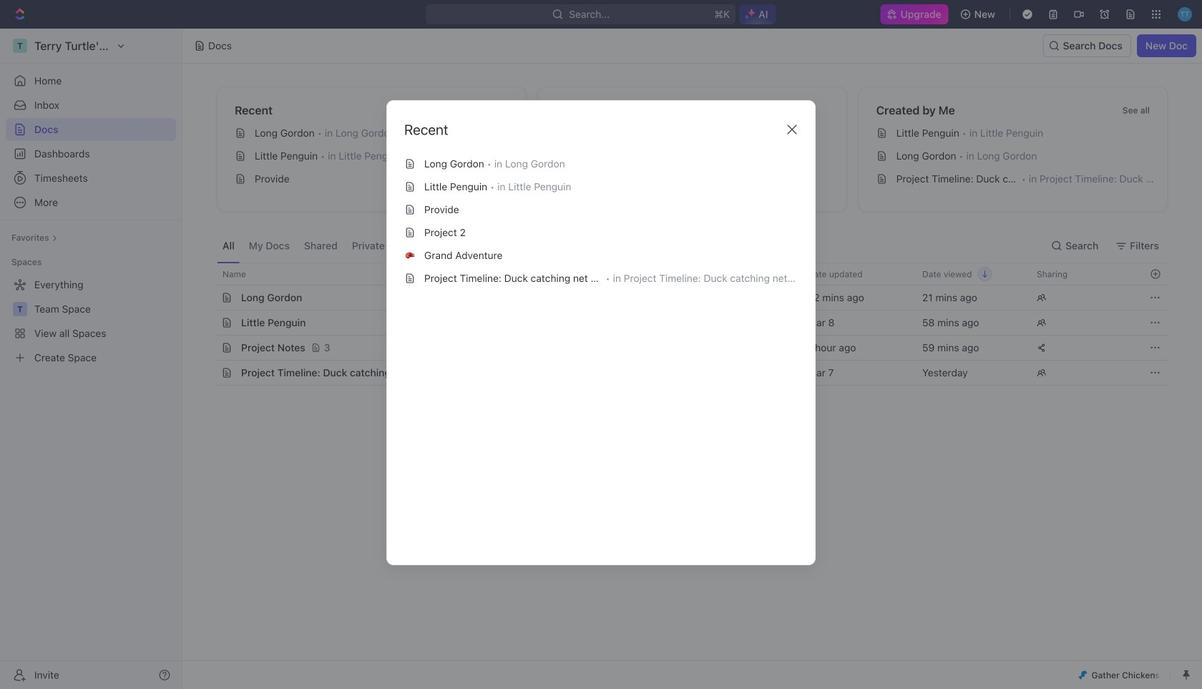 Task type: describe. For each thing, give the bounding box(es) containing it.
1 row from the top
[[201, 263, 1168, 286]]

5 row from the top
[[201, 360, 1168, 386]]

cell for third row from the bottom
[[201, 311, 217, 335]]

4 row from the top
[[201, 335, 1168, 361]]

drumstick bite image
[[1079, 671, 1087, 679]]

sidebar navigation
[[0, 29, 182, 689]]



Task type: locate. For each thing, give the bounding box(es) containing it.
tree inside "sidebar" navigation
[[6, 273, 176, 369]]

3 cell from the top
[[201, 336, 217, 360]]

cell for second row from the top
[[201, 286, 217, 310]]

cell for fifth row from the top
[[201, 361, 217, 385]]

dialog
[[386, 100, 816, 565]]

2 cell from the top
[[201, 311, 217, 335]]

table
[[201, 263, 1168, 386]]

tree
[[6, 273, 176, 369]]

1 cell from the top
[[201, 286, 217, 310]]

tab list
[[217, 229, 571, 263]]

cell
[[201, 286, 217, 310], [201, 311, 217, 335], [201, 336, 217, 360], [201, 361, 217, 385]]

4 cell from the top
[[201, 361, 217, 385]]

3 row from the top
[[201, 310, 1168, 336]]

row
[[201, 263, 1168, 286], [201, 285, 1168, 311], [201, 310, 1168, 336], [201, 335, 1168, 361], [201, 360, 1168, 386]]

column header
[[201, 263, 217, 286]]

cell for 2nd row from the bottom of the page
[[201, 336, 217, 360]]

2 row from the top
[[201, 285, 1168, 311]]



Task type: vqa. For each thing, say whether or not it's contained in the screenshot.
the leftmost "Spaces"
no



